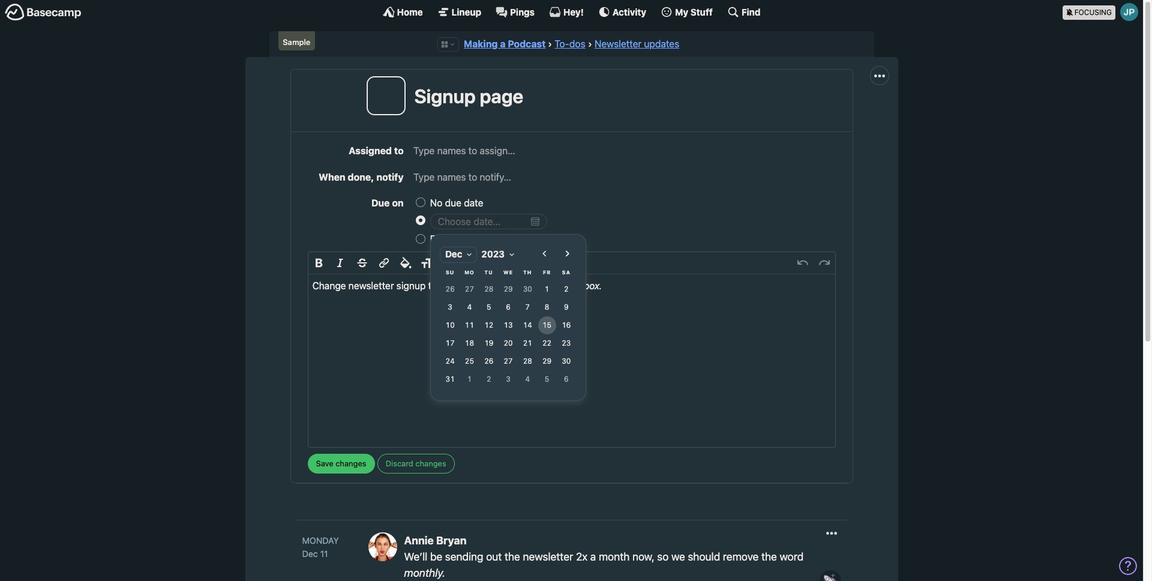 Task type: locate. For each thing, give the bounding box(es) containing it.
1 vertical spatial 30 button
[[557, 353, 575, 371]]

› right dos
[[588, 38, 592, 49]]

0 horizontal spatial newsletter
[[349, 281, 394, 291]]

making a podcast link
[[464, 38, 546, 49]]

2 down 19 button
[[487, 375, 491, 384]]

1 down fr on the top left of the page
[[545, 285, 549, 294]]

18 button
[[460, 335, 479, 353]]

rework
[[458, 281, 498, 291]]

the left word
[[762, 550, 777, 563]]

1 vertical spatial 6
[[564, 375, 569, 384]]

3 down the 20 button
[[506, 375, 511, 384]]

28 down 21 button
[[523, 357, 532, 366]]

9 button
[[557, 299, 575, 317]]

lineup
[[452, 6, 481, 17]]

28 for the leftmost 28 button
[[484, 285, 493, 294]]

to left get
[[428, 281, 437, 291]]

a
[[500, 38, 506, 49], [591, 550, 596, 563]]

30 button down 23
[[557, 353, 575, 371]]

11 up 18
[[465, 321, 474, 330]]

6
[[506, 303, 511, 312], [564, 375, 569, 384]]

monday link
[[302, 534, 356, 547]]

1 vertical spatial 4
[[525, 375, 530, 384]]

1 vertical spatial 1
[[467, 375, 472, 384]]

5 button
[[480, 299, 498, 317], [538, 371, 556, 389]]

0 horizontal spatial 6 button
[[499, 299, 517, 317]]

dialog inside add it to the schedule? option group
[[430, 230, 622, 407]]

0 horizontal spatial 26 button
[[441, 281, 459, 299]]

monday element
[[302, 534, 339, 547]]

6 button down 23 button
[[557, 371, 575, 389]]

to down fr on the top left of the page
[[543, 281, 552, 291]]

the
[[505, 550, 520, 563], [762, 550, 777, 563]]

dos
[[570, 38, 586, 49]]

›
[[548, 38, 552, 49], [588, 38, 592, 49]]

2 button down the sa at the left of the page
[[557, 281, 575, 299]]

1 horizontal spatial 30 button
[[557, 353, 575, 371]]

1 vertical spatial 6 button
[[557, 371, 575, 389]]

5 button up 12
[[480, 299, 498, 317]]

3 for 3 button to the bottom
[[506, 375, 511, 384]]

0 horizontal spatial 30
[[523, 285, 532, 294]]

0 horizontal spatial to
[[394, 146, 404, 156]]

1 horizontal spatial 2 button
[[557, 281, 575, 299]]

1 vertical spatial 29
[[542, 357, 552, 366]]

27 button down mo
[[460, 281, 479, 299]]

29 button down we on the top of page
[[499, 281, 517, 299]]

newsletter
[[595, 38, 642, 49]]

29 for rightmost 29 button
[[542, 357, 552, 366]]

27 down the 20 button
[[504, 357, 513, 366]]

None submit
[[308, 454, 375, 474]]

monthly.
[[404, 567, 446, 579]]

26 button down su
[[441, 281, 459, 299]]

pings
[[510, 6, 535, 17]]

0 horizontal spatial ›
[[548, 38, 552, 49]]

now,
[[633, 550, 655, 563]]

26 down su
[[446, 285, 455, 294]]

2
[[564, 285, 569, 294], [487, 375, 491, 384]]

0 horizontal spatial 29 button
[[499, 281, 517, 299]]

1 down 25 button
[[467, 375, 472, 384]]

be
[[430, 550, 443, 563]]

1 horizontal spatial 2
[[564, 285, 569, 294]]

newsletter
[[349, 281, 394, 291], [523, 550, 574, 563]]

1 vertical spatial 27
[[504, 357, 513, 366]]

1 horizontal spatial 28 button
[[519, 353, 537, 371]]

5 up 12
[[487, 303, 491, 312]]

6 button
[[499, 299, 517, 317], [557, 371, 575, 389]]

0 vertical spatial 29 button
[[499, 281, 517, 299]]

dialog
[[430, 230, 622, 407]]

13
[[504, 321, 513, 330]]

3
[[448, 303, 452, 312], [506, 375, 511, 384]]

sending
[[445, 550, 484, 563]]

multiple
[[469, 234, 504, 245]]

0 horizontal spatial 5
[[487, 303, 491, 312]]

Choose date… field
[[430, 214, 547, 230]]

29
[[504, 285, 513, 294], [542, 357, 552, 366]]

When done, notify text field
[[413, 169, 836, 185]]

1
[[545, 285, 549, 294], [467, 375, 472, 384]]

dec down monday element
[[302, 548, 318, 559]]

1 horizontal spatial 29
[[542, 357, 552, 366]]

0 horizontal spatial 6
[[506, 303, 511, 312]]

1 vertical spatial 11
[[320, 548, 328, 559]]

0 horizontal spatial 29
[[504, 285, 513, 294]]

31
[[446, 375, 455, 384]]

1 › from the left
[[548, 38, 552, 49]]

28 down tu
[[484, 285, 493, 294]]

3 button down the 20 button
[[499, 371, 517, 389]]

0 vertical spatial 3 button
[[441, 299, 459, 317]]

4 button
[[460, 299, 479, 317], [519, 371, 537, 389]]

0 horizontal spatial 28 button
[[480, 281, 498, 299]]

my stuff
[[675, 6, 713, 17]]

› left to- on the left top
[[548, 38, 552, 49]]

1 button down fr on the top left of the page
[[538, 281, 556, 299]]

0 vertical spatial 29
[[504, 285, 513, 294]]

22
[[542, 339, 552, 348]]

1 button down 25
[[460, 371, 479, 389]]

1 vertical spatial newsletter
[[523, 550, 574, 563]]

dec down for
[[445, 249, 462, 260]]

27 button down 20 at the left of the page
[[499, 353, 517, 371]]

6 for 6 button to the right
[[564, 375, 569, 384]]

2 the from the left
[[762, 550, 777, 563]]

my stuff button
[[661, 6, 713, 18]]

1 vertical spatial 29 button
[[538, 353, 556, 371]]

newsletter left signup
[[349, 281, 394, 291]]

1 vertical spatial 3
[[506, 375, 511, 384]]

newsletter inside to-do description: add extra details or attach a file text field
[[349, 281, 394, 291]]

1 vertical spatial 26 button
[[480, 353, 498, 371]]

0 vertical spatial 30 button
[[519, 281, 537, 299]]

1 horizontal spatial 5 button
[[538, 371, 556, 389]]

0 vertical spatial 5
[[487, 303, 491, 312]]

0 vertical spatial 3
[[448, 303, 452, 312]]

1 vertical spatial 2
[[487, 375, 491, 384]]

1 vertical spatial a
[[591, 550, 596, 563]]

0 horizontal spatial 1
[[467, 375, 472, 384]]

30 down 23 button
[[562, 357, 571, 366]]

28 button down 21 at the left bottom
[[519, 353, 537, 371]]

0 vertical spatial 2 button
[[557, 281, 575, 299]]

1 vertical spatial 27 button
[[499, 353, 517, 371]]

1 horizontal spatial newsletter
[[523, 550, 574, 563]]

0 vertical spatial 1 button
[[538, 281, 556, 299]]

20
[[504, 339, 513, 348]]

we'll be sending out the newsletter 2x a month now, so we should remove the word monthly.
[[404, 550, 804, 579]]

0 vertical spatial 4 button
[[460, 299, 479, 317]]

13 button
[[499, 317, 517, 335]]

1 horizontal spatial ›
[[588, 38, 592, 49]]

0 horizontal spatial 4 button
[[460, 299, 479, 317]]

Assigned to text field
[[413, 143, 836, 159]]

1 horizontal spatial the
[[762, 550, 777, 563]]

0 horizontal spatial 26
[[446, 285, 455, 294]]

0 horizontal spatial dec
[[302, 548, 318, 559]]

4 up 11 button
[[467, 303, 472, 312]]

26
[[446, 285, 455, 294], [484, 357, 493, 366]]

change
[[312, 281, 346, 291]]

1 vertical spatial 30
[[562, 357, 571, 366]]

1 horizontal spatial 27 button
[[499, 353, 517, 371]]

0 vertical spatial newsletter
[[349, 281, 394, 291]]

1 vertical spatial 5
[[545, 375, 549, 384]]

29 down we on the top of page
[[504, 285, 513, 294]]

0 horizontal spatial 27
[[465, 285, 474, 294]]

30 button down th
[[519, 281, 537, 299]]

11 down monday element
[[320, 548, 328, 559]]

1 horizontal spatial 4 button
[[519, 371, 537, 389]]

1 horizontal spatial 28
[[523, 357, 532, 366]]

1 horizontal spatial 4
[[525, 375, 530, 384]]

podcast
[[508, 38, 546, 49]]

dialog containing dec
[[430, 230, 622, 407]]

29 button down "22"
[[538, 353, 556, 371]]

4 button down 21 button
[[519, 371, 537, 389]]

1 horizontal spatial 11
[[465, 321, 474, 330]]

sample element
[[278, 31, 315, 51]]

9
[[564, 303, 569, 312]]

1 horizontal spatial a
[[591, 550, 596, 563]]

to
[[394, 146, 404, 156], [428, 281, 437, 291], [543, 281, 552, 291]]

making a podcast
[[464, 38, 546, 49]]

28 button down tu
[[480, 281, 498, 299]]

1 vertical spatial 1 button
[[460, 371, 479, 389]]

4 button down rework
[[460, 299, 479, 317]]

0 vertical spatial 28 button
[[480, 281, 498, 299]]

assigned
[[349, 146, 392, 156]]

5
[[487, 303, 491, 312], [545, 375, 549, 384]]

dec inside dialog
[[445, 249, 462, 260]]

21 button
[[519, 335, 537, 353]]

26 button down 19
[[480, 353, 498, 371]]

1 vertical spatial 5 button
[[538, 371, 556, 389]]

mo
[[464, 269, 475, 275]]

27 down mo
[[465, 285, 474, 294]]

5 down 22 button on the left
[[545, 375, 549, 384]]

change newsletter signup to get rework delivered to your inbox.
[[312, 281, 602, 291]]

0 horizontal spatial 28
[[484, 285, 493, 294]]

10
[[446, 321, 455, 330]]

inbox.
[[576, 281, 602, 291]]

6 down 23 button
[[564, 375, 569, 384]]

7 button
[[519, 299, 537, 317]]

1 vertical spatial 28
[[523, 357, 532, 366]]

1 horizontal spatial 30
[[562, 357, 571, 366]]

2 button
[[557, 281, 575, 299], [480, 371, 498, 389]]

2 down the sa at the left of the page
[[564, 285, 569, 294]]

To-do name text field
[[415, 85, 844, 108]]

0 vertical spatial 6 button
[[499, 299, 517, 317]]

0 vertical spatial 11
[[465, 321, 474, 330]]

30 down th
[[523, 285, 532, 294]]

1 horizontal spatial 27
[[504, 357, 513, 366]]

0 vertical spatial 5 button
[[480, 299, 498, 317]]

4 down 21 button
[[525, 375, 530, 384]]

2 horizontal spatial to
[[543, 281, 552, 291]]

breadcrumb element
[[269, 31, 874, 57]]

27 for the top '27' button
[[465, 285, 474, 294]]

making
[[464, 38, 498, 49]]

no
[[430, 197, 443, 208]]

home
[[397, 6, 423, 17]]

1 horizontal spatial 3 button
[[499, 371, 517, 389]]

26 down 19 button
[[484, 357, 493, 366]]

0 vertical spatial a
[[500, 38, 506, 49]]

1 horizontal spatial 1 button
[[538, 281, 556, 299]]

my
[[675, 6, 689, 17]]

29 down 22 button on the left
[[542, 357, 552, 366]]

0 horizontal spatial the
[[505, 550, 520, 563]]

1 horizontal spatial dec
[[445, 249, 462, 260]]

signup
[[397, 281, 426, 291]]

25
[[465, 357, 474, 366]]

a right making
[[500, 38, 506, 49]]

1 button
[[538, 281, 556, 299], [460, 371, 479, 389]]

remove
[[723, 550, 759, 563]]

3 button up 10
[[441, 299, 459, 317]]

17 button
[[441, 335, 459, 353]]

0 horizontal spatial 3
[[448, 303, 452, 312]]

0 vertical spatial dec
[[445, 249, 462, 260]]

newsletter left the 2x
[[523, 550, 574, 563]]

a inside we'll be sending out the newsletter 2x a month now, so we should remove the word monthly.
[[591, 550, 596, 563]]

we
[[672, 550, 685, 563]]

6 up 13
[[506, 303, 511, 312]]

3 up 10
[[448, 303, 452, 312]]

5 button down 22 button on the left
[[538, 371, 556, 389]]

26 button
[[441, 281, 459, 299], [480, 353, 498, 371]]

runs for multiple days
[[430, 234, 526, 245]]

0 vertical spatial 26
[[446, 285, 455, 294]]

6 button up 13
[[499, 299, 517, 317]]

2 button right 25 button
[[480, 371, 498, 389]]

0 horizontal spatial 2 button
[[480, 371, 498, 389]]

0 vertical spatial 4
[[467, 303, 472, 312]]

1 vertical spatial 26
[[484, 357, 493, 366]]

0 horizontal spatial 11
[[320, 548, 328, 559]]

20 button
[[499, 335, 517, 353]]

to up notify
[[394, 146, 404, 156]]

the right "out"
[[505, 550, 520, 563]]

a right the 2x
[[591, 550, 596, 563]]



Task type: describe. For each thing, give the bounding box(es) containing it.
annie
[[404, 534, 434, 547]]

1 vertical spatial 28 button
[[519, 353, 537, 371]]

0 vertical spatial 2
[[564, 285, 569, 294]]

3 for 3 button to the left
[[448, 303, 452, 312]]

activity link
[[598, 6, 647, 18]]

newsletter inside we'll be sending out the newsletter 2x a month now, so we should remove the word monthly.
[[523, 550, 574, 563]]

29 for the top 29 button
[[504, 285, 513, 294]]

0 vertical spatial 30
[[523, 285, 532, 294]]

stuff
[[691, 6, 713, 17]]

dec 11 link
[[302, 547, 356, 560]]

0 horizontal spatial 5 button
[[480, 299, 498, 317]]

0 horizontal spatial 2
[[487, 375, 491, 384]]

12 button
[[480, 317, 498, 335]]

th
[[523, 269, 532, 275]]

days
[[506, 234, 526, 245]]

0 horizontal spatial 4
[[467, 303, 472, 312]]

pings button
[[496, 6, 535, 18]]

24 button
[[441, 353, 459, 371]]

0 horizontal spatial 30 button
[[519, 281, 537, 299]]

1 horizontal spatial 5
[[545, 375, 549, 384]]

6 for top 6 button
[[506, 303, 511, 312]]

assigned to
[[349, 146, 404, 156]]

1 vertical spatial 3 button
[[499, 371, 517, 389]]

bryan
[[436, 534, 467, 547]]

hey!
[[564, 6, 584, 17]]

2 › from the left
[[588, 38, 592, 49]]

to-
[[555, 38, 570, 49]]

month
[[599, 550, 630, 563]]

focusing
[[1075, 8, 1112, 17]]

1 horizontal spatial 6 button
[[557, 371, 575, 389]]

31 button
[[441, 371, 459, 389]]

monday
[[302, 535, 339, 546]]

your
[[554, 281, 574, 291]]

on
[[392, 197, 404, 208]]

annie bryan image
[[368, 532, 397, 561]]

runs
[[430, 234, 452, 245]]

discard
[[386, 459, 414, 468]]

0 vertical spatial 27 button
[[460, 281, 479, 299]]

so
[[657, 550, 669, 563]]

11 inside button
[[465, 321, 474, 330]]

switch accounts image
[[5, 3, 82, 22]]

get
[[440, 281, 455, 291]]

8
[[545, 303, 549, 312]]

10 button
[[441, 317, 459, 335]]

1 horizontal spatial to
[[428, 281, 437, 291]]

for
[[455, 234, 467, 245]]

23
[[562, 339, 571, 348]]

add it to the schedule? option group
[[416, 194, 836, 407]]

date
[[464, 197, 483, 208]]

15 button
[[538, 317, 556, 335]]

word
[[780, 550, 804, 563]]

we
[[503, 269, 513, 275]]

due
[[445, 197, 462, 208]]

discard changes link
[[377, 454, 455, 474]]

dec inside monday dec 11
[[302, 548, 318, 559]]

su
[[446, 269, 454, 275]]

out
[[486, 550, 502, 563]]

0 horizontal spatial a
[[500, 38, 506, 49]]

activity
[[613, 6, 647, 17]]

› to-dos › newsletter updates
[[548, 38, 680, 49]]

we'll
[[404, 550, 428, 563]]

dec 11 element
[[302, 548, 328, 559]]

19
[[484, 339, 493, 348]]

find button
[[728, 6, 761, 18]]

delivered
[[500, 281, 540, 291]]

To-do description: Add extra details or attach a file text field
[[308, 275, 835, 447]]

28 for bottom 28 button
[[523, 357, 532, 366]]

sa
[[562, 269, 571, 275]]

27 for '27' button to the right
[[504, 357, 513, 366]]

1 horizontal spatial 29 button
[[538, 353, 556, 371]]

1 vertical spatial 4 button
[[519, 371, 537, 389]]

main element
[[0, 0, 1144, 23]]

0 horizontal spatial 3 button
[[441, 299, 459, 317]]

0 vertical spatial 26 button
[[441, 281, 459, 299]]

fr
[[543, 269, 551, 275]]

23 button
[[557, 335, 575, 353]]

james peterson image
[[1121, 3, 1139, 21]]

done,
[[348, 171, 374, 182]]

2x
[[576, 550, 588, 563]]

14 button
[[519, 317, 537, 335]]

24
[[446, 357, 455, 366]]

newsletter updates link
[[595, 38, 680, 49]]

11 inside monday dec 11
[[320, 548, 328, 559]]

1 the from the left
[[505, 550, 520, 563]]

8 button
[[538, 299, 556, 317]]

home link
[[383, 6, 423, 18]]

no due date
[[430, 197, 483, 208]]

22 button
[[538, 335, 556, 353]]

discard changes
[[386, 459, 446, 468]]

16
[[562, 321, 571, 330]]

find
[[742, 6, 761, 17]]

due on
[[372, 197, 404, 208]]

1 vertical spatial 2 button
[[480, 371, 498, 389]]

focusing button
[[1063, 0, 1144, 23]]

18
[[465, 339, 474, 348]]

hey! button
[[549, 6, 584, 18]]

due
[[372, 197, 390, 208]]

1 horizontal spatial 1
[[545, 285, 549, 294]]

to-dos link
[[555, 38, 586, 49]]

updates
[[644, 38, 680, 49]]

7
[[525, 303, 530, 312]]

1 horizontal spatial 26 button
[[480, 353, 498, 371]]

2023
[[481, 249, 505, 260]]

17
[[446, 339, 455, 348]]

annie bryan
[[404, 534, 467, 547]]

monday dec 11
[[302, 535, 339, 559]]

lineup link
[[437, 6, 481, 18]]

1 horizontal spatial 26
[[484, 357, 493, 366]]

changes
[[416, 459, 446, 468]]

12
[[484, 321, 493, 330]]



Task type: vqa. For each thing, say whether or not it's contained in the screenshot.
multiple
yes



